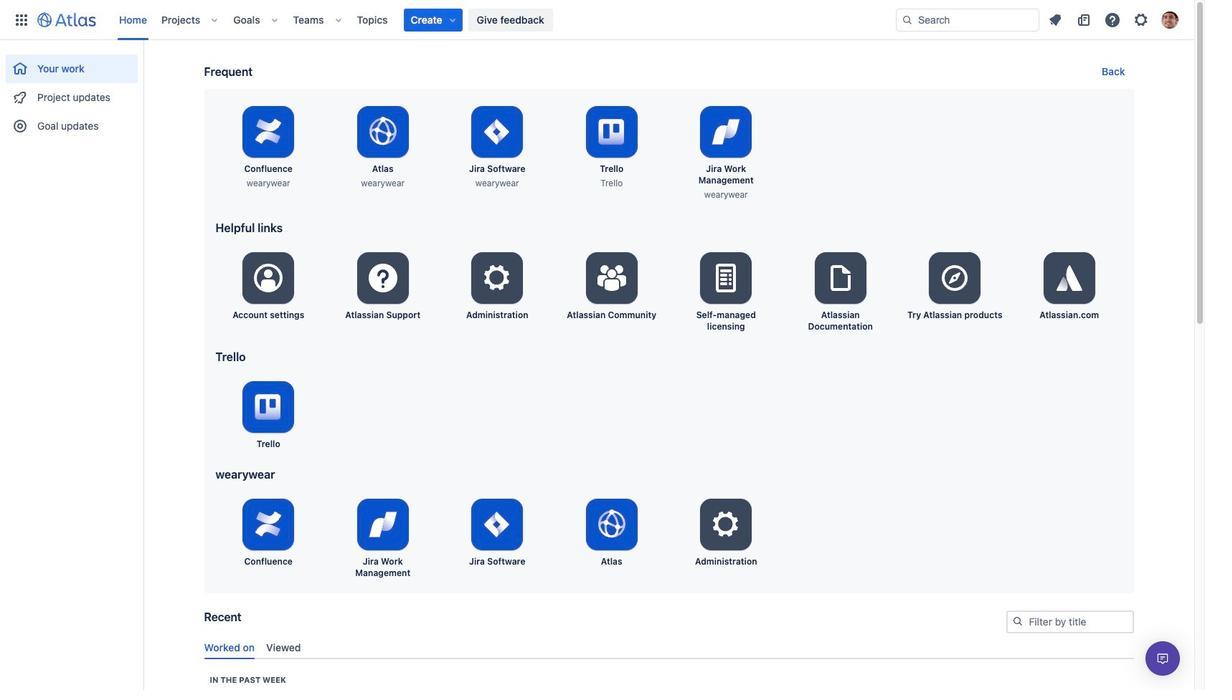 Task type: vqa. For each thing, say whether or not it's contained in the screenshot.
search image on the top of page
yes



Task type: locate. For each thing, give the bounding box(es) containing it.
open intercom messenger image
[[1154, 651, 1172, 668]]

search image
[[902, 14, 913, 25]]

banner
[[0, 0, 1195, 40]]

None search field
[[896, 8, 1040, 31]]

search image
[[1012, 616, 1023, 628]]

settings image
[[480, 261, 515, 296], [595, 261, 629, 296], [823, 261, 858, 296], [1052, 261, 1087, 296], [709, 508, 743, 542]]

heading
[[210, 675, 286, 687]]

tab list
[[198, 636, 1140, 660]]

account image
[[1162, 11, 1179, 28]]

settings image
[[1133, 11, 1150, 28], [251, 261, 286, 296], [366, 261, 400, 296], [709, 261, 743, 296], [938, 261, 972, 296]]

help image
[[1104, 11, 1121, 28]]

switch to... image
[[13, 11, 30, 28]]

Search field
[[896, 8, 1040, 31]]

group
[[6, 40, 138, 145]]



Task type: describe. For each thing, give the bounding box(es) containing it.
notifications image
[[1047, 11, 1064, 28]]

Filter by title field
[[1008, 613, 1133, 633]]

top element
[[9, 0, 896, 40]]



